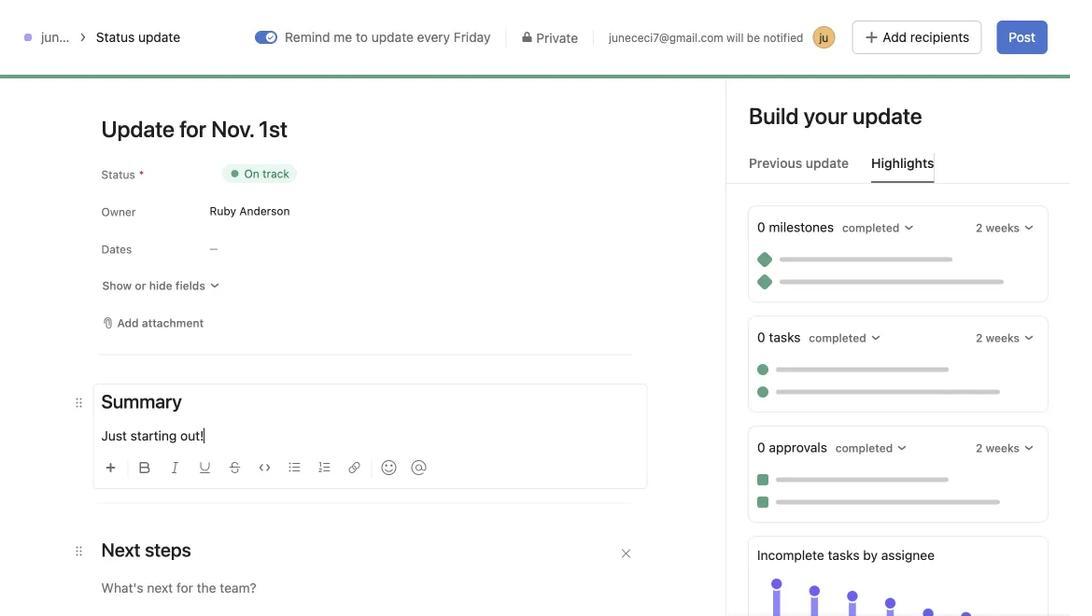 Task type: locate. For each thing, give the bounding box(es) containing it.
what's down the files link
[[722, 168, 781, 190]]

what's the status?
[[722, 168, 879, 190]]

0 vertical spatial junececi7@gmail.com
[[609, 31, 723, 44]]

build your update
[[749, 103, 922, 129]]

days
[[732, 22, 756, 35]]

2 weeks
[[976, 221, 1020, 234], [976, 332, 1020, 345], [976, 442, 1020, 455]]

completed button
[[838, 215, 919, 241], [804, 325, 886, 351], [831, 435, 913, 461]]

2 horizontal spatial ruby
[[744, 461, 776, 476]]

to for update
[[356, 29, 368, 45]]

ruby inside project created ruby anderson
[[744, 461, 776, 476]]

0 vertical spatial 2
[[976, 221, 983, 234]]

2 weeks button
[[971, 215, 1039, 241], [971, 325, 1039, 351], [971, 435, 1039, 461]]

1 vertical spatial what's
[[722, 168, 781, 190]]

anderson
[[239, 205, 290, 218], [779, 461, 839, 476]]

2 vertical spatial ju
[[777, 389, 786, 402]]

/
[[102, 29, 106, 45]]

you and junececi7@gmail.com joined 24 minutes ago
[[744, 339, 1001, 375]]

add for add billing info
[[922, 16, 943, 29]]

1 0 from the top
[[757, 219, 765, 235]]

add recipients button
[[852, 21, 982, 54]]

0 milestones
[[757, 219, 838, 235]]

project created
[[744, 438, 851, 455]]

0 for 0 milestones
[[757, 219, 765, 235]]

0 vertical spatial ju
[[819, 31, 829, 44]]

1 vertical spatial anderson
[[779, 461, 839, 476]]

to right message
[[850, 290, 864, 308]]

0 horizontal spatial ju
[[41, 71, 53, 88]]

trial?
[[868, 16, 894, 29]]

—
[[210, 243, 218, 254]]

1 vertical spatial status
[[101, 168, 135, 181]]

ruby
[[109, 29, 140, 45], [210, 205, 236, 218], [744, 461, 776, 476]]

2 vertical spatial 2 weeks button
[[971, 435, 1039, 461]]

previous
[[749, 155, 802, 171]]

send message to members button
[[744, 290, 933, 308]]

2
[[976, 221, 983, 234], [976, 332, 983, 345], [976, 442, 983, 455]]

toolbar
[[98, 446, 647, 481]]

hide
[[149, 279, 172, 292]]

0 vertical spatial weeks
[[986, 221, 1020, 234]]

every
[[417, 29, 450, 45]]

search
[[421, 14, 463, 30]]

0 vertical spatial 2 weeks button
[[971, 215, 1039, 241]]

0 vertical spatial 2 weeks
[[976, 221, 1020, 234]]

status left '1:1'
[[96, 29, 135, 45]]

bold image
[[140, 462, 151, 473]]

1 horizontal spatial what's
[[797, 16, 833, 29]]

dates
[[101, 243, 132, 256]]

2 vertical spatial completed
[[836, 442, 893, 455]]

2 vertical spatial ruby
[[744, 461, 776, 476]]

ruby right / on the left top of page
[[109, 29, 140, 45]]

1 vertical spatial junececi7@gmail.com
[[804, 339, 955, 356]]

0 horizontal spatial junececi7@gmail.com
[[609, 31, 723, 44]]

board
[[218, 117, 255, 133]]

2 for milestones
[[976, 221, 983, 234]]

weeks
[[986, 221, 1020, 234], [986, 332, 1020, 345], [986, 442, 1020, 455]]

ruby up —
[[210, 205, 236, 218]]

to
[[356, 29, 368, 45], [850, 290, 864, 308]]

3 2 weeks from the top
[[976, 442, 1020, 455]]

private
[[536, 30, 578, 45]]

build
[[749, 103, 799, 129]]

2 vertical spatial completed button
[[831, 435, 913, 461]]

update
[[138, 29, 180, 45], [371, 29, 414, 45], [806, 155, 849, 171]]

completed button for 0 tasks
[[804, 325, 886, 351]]

completed button down send message to members
[[804, 325, 886, 351]]

key resources
[[30, 451, 149, 473]]

2 2 from the top
[[976, 332, 983, 345]]

just starting out!
[[101, 428, 204, 444]]

0
[[757, 219, 765, 235], [757, 330, 765, 345], [757, 440, 765, 455]]

incomplete
[[757, 548, 824, 563]]

3 2 weeks button from the top
[[971, 435, 1039, 461]]

show
[[102, 279, 132, 292]]

remind me to update every friday switch
[[255, 31, 277, 44]]

add
[[922, 16, 943, 29], [883, 29, 907, 45], [117, 317, 139, 330]]

2 2 weeks button from the top
[[971, 325, 1039, 351]]

what's inside button
[[797, 16, 833, 29]]

update down build your update
[[806, 155, 849, 171]]

update right / on the left top of page
[[138, 29, 180, 45]]

billing
[[946, 16, 977, 29]]

1 horizontal spatial update
[[371, 29, 414, 45]]

0 horizontal spatial add
[[117, 317, 139, 330]]

add up "add recipients"
[[922, 16, 943, 29]]

tasks for incomplete
[[828, 548, 860, 563]]

will
[[727, 31, 744, 44]]

junececi7@gmail.com left will
[[609, 31, 723, 44]]

1 2 from the top
[[976, 221, 983, 234]]

1 horizontal spatial ju
[[777, 389, 786, 402]]

0 horizontal spatial to
[[356, 29, 368, 45]]

add down show
[[117, 317, 139, 330]]

1 weeks from the top
[[986, 221, 1020, 234]]

incomplete tasks by assignee
[[757, 548, 935, 563]]

0 horizontal spatial anderson
[[239, 205, 290, 218]]

completed down the the status?
[[842, 221, 900, 234]]

3 2 from the top
[[976, 442, 983, 455]]

2 vertical spatial 2
[[976, 442, 983, 455]]

1 horizontal spatial ruby
[[210, 205, 236, 218]]

2 2 weeks from the top
[[976, 332, 1020, 345]]

status for status *
[[101, 168, 135, 181]]

status
[[96, 29, 135, 45], [101, 168, 135, 181]]

tasks
[[769, 330, 801, 345], [828, 548, 860, 563]]

to for members
[[850, 290, 864, 308]]

0 for 0 approvals
[[757, 440, 765, 455]]

update left every
[[371, 29, 414, 45]]

0 horizontal spatial update
[[138, 29, 180, 45]]

list
[[159, 117, 181, 133]]

ra down 24
[[748, 389, 763, 402]]

2 vertical spatial 0
[[757, 440, 765, 455]]

0 left milestones
[[757, 219, 765, 235]]

1 vertical spatial 2
[[976, 332, 983, 345]]

ju down minutes
[[777, 389, 786, 402]]

ju down "junececi7"
[[41, 71, 53, 88]]

remove section image
[[621, 548, 632, 559]]

2 weeks from the top
[[986, 332, 1020, 345]]

minutes
[[761, 362, 803, 375]]

0 horizontal spatial ra
[[78, 71, 97, 88]]

add inside dropdown button
[[117, 317, 139, 330]]

2 horizontal spatial ju
[[819, 31, 829, 44]]

1 vertical spatial 2 weeks
[[976, 332, 1020, 345]]

0 horizontal spatial tasks
[[769, 330, 801, 345]]

send
[[744, 290, 780, 308]]

1 2 weeks from the top
[[976, 221, 1020, 234]]

completed up ago
[[809, 332, 866, 345]]

0 vertical spatial status
[[96, 29, 135, 45]]

1 horizontal spatial ra
[[748, 389, 763, 402]]

add billing info
[[922, 16, 1000, 29]]

what's
[[797, 16, 833, 29], [722, 168, 781, 190]]

completed for 0 tasks
[[809, 332, 866, 345]]

2 horizontal spatial update
[[806, 155, 849, 171]]

anderson down on track
[[239, 205, 290, 218]]

ruby down the '0 approvals'
[[744, 461, 776, 476]]

tasks left by
[[828, 548, 860, 563]]

None text field
[[123, 63, 296, 96]]

2 vertical spatial 2 weeks
[[976, 442, 1020, 455]]

1 vertical spatial completed button
[[804, 325, 886, 351]]

post button
[[997, 21, 1048, 54]]

3 weeks from the top
[[986, 442, 1020, 455]]

1 horizontal spatial anderson
[[779, 461, 839, 476]]

weeks for milestones
[[986, 221, 1020, 234]]

ra
[[78, 71, 97, 88], [748, 389, 763, 402]]

what's left in
[[797, 16, 833, 29]]

completed button for 0 milestones
[[838, 215, 919, 241]]

completed button down the the status?
[[838, 215, 919, 241]]

add attachment
[[117, 317, 204, 330]]

ju down what's in my trial?
[[819, 31, 829, 44]]

completed for 0 milestones
[[842, 221, 900, 234]]

info
[[980, 16, 1000, 29]]

0 vertical spatial anderson
[[239, 205, 290, 218]]

highlights
[[871, 155, 934, 171]]

0 vertical spatial to
[[356, 29, 368, 45]]

Section title text field
[[101, 388, 182, 415]]

junececi7@gmail.com down members
[[804, 339, 955, 356]]

2 0 from the top
[[757, 330, 765, 345]]

ra down junececi7 / ruby 1:1
[[78, 71, 97, 88]]

status left '*'
[[101, 168, 135, 181]]

1 horizontal spatial to
[[850, 290, 864, 308]]

0 vertical spatial 0
[[757, 219, 765, 235]]

0 vertical spatial tasks
[[769, 330, 801, 345]]

previous update
[[749, 155, 849, 171]]

ju button
[[803, 24, 837, 50]]

at mention image
[[411, 460, 426, 475]]

tasks up minutes
[[769, 330, 801, 345]]

2 weeks for approvals
[[976, 442, 1020, 455]]

add inside button
[[883, 29, 907, 45]]

add inside 'button'
[[922, 16, 943, 29]]

1:1
[[143, 29, 159, 45]]

completed button right approvals
[[831, 435, 913, 461]]

tasks for 0
[[769, 330, 801, 345]]

update inside tab list
[[806, 155, 849, 171]]

1 vertical spatial 0
[[757, 330, 765, 345]]

1 horizontal spatial tasks
[[828, 548, 860, 563]]

underline image
[[199, 462, 211, 473]]

1 horizontal spatial add
[[883, 29, 907, 45]]

1 horizontal spatial junececi7@gmail.com
[[804, 339, 955, 356]]

1 vertical spatial 2 weeks button
[[971, 325, 1039, 351]]

17 days left
[[717, 22, 777, 35]]

1 vertical spatial weeks
[[986, 332, 1020, 345]]

code image
[[259, 462, 270, 473]]

0 for 0 tasks
[[757, 330, 765, 345]]

0 vertical spatial completed button
[[838, 215, 919, 241]]

add attachment button
[[94, 310, 212, 336]]

ruby anderson
[[210, 205, 290, 218]]

1 vertical spatial to
[[850, 290, 864, 308]]

0 vertical spatial ruby
[[109, 29, 140, 45]]

0 horizontal spatial what's
[[722, 168, 781, 190]]

3 0 from the top
[[757, 440, 765, 455]]

remind
[[285, 29, 330, 45]]

0 vertical spatial completed
[[842, 221, 900, 234]]

completed right approvals
[[836, 442, 893, 455]]

1 vertical spatial ra
[[748, 389, 763, 402]]

insert an object image
[[105, 462, 116, 473]]

1 2 weeks button from the top
[[971, 215, 1039, 241]]

be
[[747, 31, 760, 44]]

completed button for 0 approvals
[[831, 435, 913, 461]]

1 vertical spatial tasks
[[828, 548, 860, 563]]

tab list
[[727, 153, 1070, 184]]

0 left and
[[757, 330, 765, 345]]

2 horizontal spatial add
[[922, 16, 943, 29]]

what's for what's in my trial?
[[797, 16, 833, 29]]

0 vertical spatial what's
[[797, 16, 833, 29]]

completed
[[842, 221, 900, 234], [809, 332, 866, 345], [836, 442, 893, 455]]

1 vertical spatial completed
[[809, 332, 866, 345]]

your update
[[804, 103, 922, 129]]

ju
[[819, 31, 829, 44], [41, 71, 53, 88], [777, 389, 786, 402]]

strikethrough image
[[229, 462, 240, 473]]

show or hide fields
[[102, 279, 205, 292]]

numbered list image
[[319, 462, 330, 473]]

to right me
[[356, 29, 368, 45]]

add down trial?
[[883, 29, 907, 45]]

0 up "ruby anderson" link at the right bottom
[[757, 440, 765, 455]]

2 vertical spatial weeks
[[986, 442, 1020, 455]]

anderson down approvals
[[779, 461, 839, 476]]



Task type: describe. For each thing, give the bounding box(es) containing it.
update for status update
[[138, 29, 180, 45]]

2 weeks for milestones
[[976, 221, 1020, 234]]

members
[[868, 290, 933, 308]]

emoji image
[[381, 460, 396, 475]]

status *
[[101, 168, 144, 181]]

1 vertical spatial ruby
[[210, 205, 236, 218]]

weeks for tasks
[[986, 332, 1020, 345]]

0 tasks
[[757, 330, 804, 345]]

*
[[139, 168, 144, 181]]

junececi7 / ruby 1:1 link
[[41, 29, 159, 45]]

completed for 0 approvals
[[836, 442, 893, 455]]

and
[[774, 339, 800, 356]]

joined
[[959, 339, 1001, 356]]

connected goals
[[30, 212, 172, 234]]

assignee
[[881, 548, 935, 563]]

list link
[[144, 115, 181, 135]]

0 vertical spatial ra
[[78, 71, 97, 88]]

24
[[744, 362, 758, 375]]

junececi7 / ruby 1:1
[[41, 29, 159, 45]]

2 weeks button for approvals
[[971, 435, 1039, 461]]

left
[[760, 22, 777, 35]]

send message to members
[[744, 290, 933, 308]]

notified
[[763, 31, 803, 44]]

add for add attachment
[[117, 317, 139, 330]]

approvals
[[769, 440, 827, 455]]

in
[[837, 16, 846, 29]]

0 horizontal spatial ruby
[[109, 29, 140, 45]]

the status?
[[786, 168, 879, 190]]

fields
[[175, 279, 205, 292]]

Title of update text field
[[101, 108, 662, 149]]

my
[[849, 16, 865, 29]]

2 for approvals
[[976, 442, 983, 455]]

weeks for approvals
[[986, 442, 1020, 455]]

junececi7@gmail.com will be notified
[[609, 31, 803, 44]]

search list box
[[389, 7, 688, 37]]

starting
[[130, 428, 177, 444]]

junececi7@gmail.com inside you and junececi7@gmail.com joined 24 minutes ago
[[804, 339, 955, 356]]

on track
[[244, 167, 289, 180]]

remove from starred image
[[332, 72, 347, 87]]

you and junececi7@gmail.com joined button
[[744, 338, 1001, 357]]

1 vertical spatial ju
[[41, 71, 53, 88]]

me
[[334, 29, 352, 45]]

you
[[744, 339, 770, 356]]

0 approvals
[[757, 440, 831, 455]]

show or hide fields button
[[94, 273, 229, 299]]

board link
[[203, 115, 255, 135]]

what's for what's the status?
[[722, 168, 781, 190]]

2 weeks for tasks
[[976, 332, 1020, 345]]

link image
[[349, 462, 360, 473]]

owner
[[101, 205, 136, 219]]

message
[[784, 290, 846, 308]]

Section title text field
[[101, 537, 191, 563]]

post
[[1009, 29, 1036, 45]]

junececi7
[[41, 29, 99, 45]]

add for add recipients
[[883, 29, 907, 45]]

friday
[[454, 29, 491, 45]]

status for status update
[[96, 29, 135, 45]]

tab list containing previous update
[[727, 153, 1070, 184]]

status update
[[96, 29, 180, 45]]

remind me to update every friday
[[285, 29, 491, 45]]

files link
[[760, 115, 803, 135]]

bulleted list image
[[289, 462, 300, 473]]

2 weeks button for tasks
[[971, 325, 1039, 351]]

files
[[775, 117, 803, 133]]

italics image
[[169, 462, 181, 473]]

anderson inside project created ruby anderson
[[779, 461, 839, 476]]

what's in my trial?
[[797, 16, 894, 29]]

2 weeks button for milestones
[[971, 215, 1039, 241]]

17
[[717, 22, 729, 35]]

add billing info button
[[913, 9, 1009, 35]]

ruby anderson link
[[744, 461, 839, 476]]

attachment
[[142, 317, 204, 330]]

search button
[[389, 7, 688, 37]]

on track button
[[210, 157, 309, 191]]

what's in my trial? button
[[788, 9, 902, 35]]

out!
[[180, 428, 204, 444]]

project created ruby anderson
[[744, 438, 851, 476]]

track
[[263, 167, 289, 180]]

or
[[135, 279, 146, 292]]

ago
[[806, 362, 826, 375]]

ju inside button
[[819, 31, 829, 44]]

2 for tasks
[[976, 332, 983, 345]]

add recipients
[[883, 29, 970, 45]]

just
[[101, 428, 127, 444]]

messages
[[675, 117, 737, 133]]

by
[[863, 548, 878, 563]]

update for previous update
[[806, 155, 849, 171]]

on
[[244, 167, 259, 180]]

recipients
[[910, 29, 970, 45]]

milestones
[[769, 219, 834, 235]]



Task type: vqa. For each thing, say whether or not it's contained in the screenshot.
ago
yes



